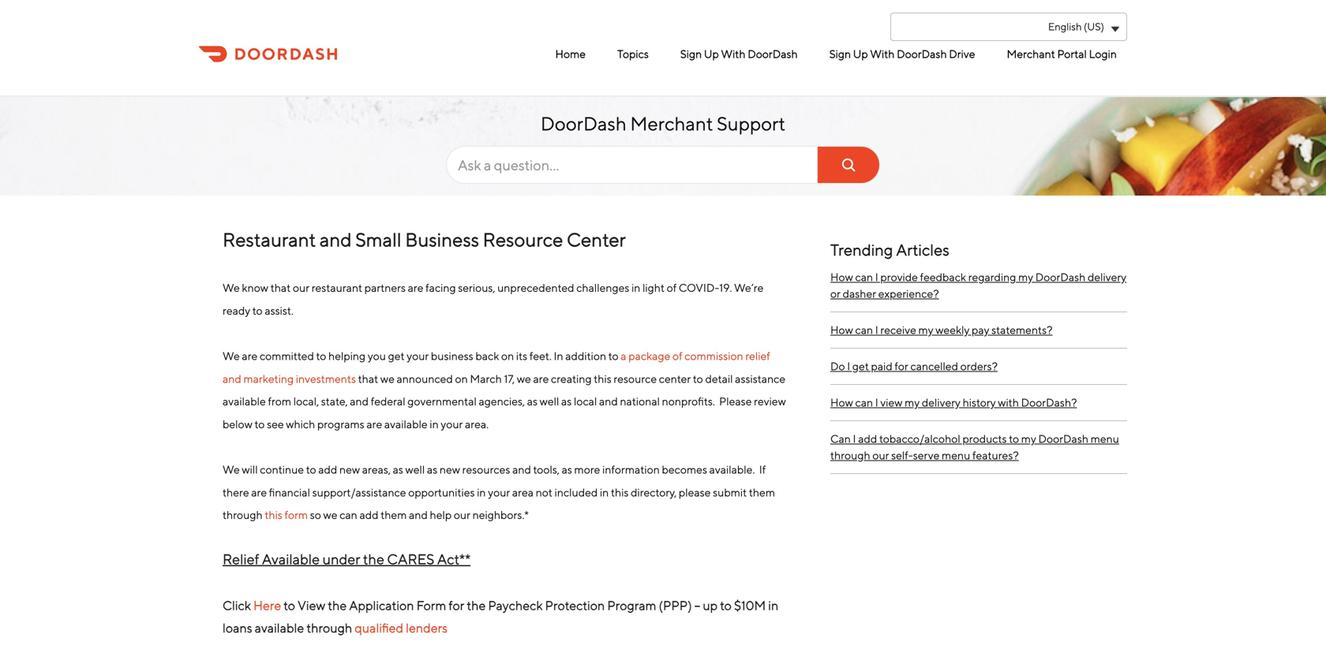 Task type: vqa. For each thing, say whether or not it's contained in the screenshot.
third the 0 from the bottom
no



Task type: describe. For each thing, give the bounding box(es) containing it.
dasher
[[843, 287, 877, 301]]

marketing
[[244, 373, 294, 386]]

doordash merchant support
[[541, 113, 786, 135]]

covid-
[[679, 282, 720, 295]]

unprecedented
[[498, 282, 575, 295]]

0 horizontal spatial merchant
[[631, 113, 714, 135]]

local
[[574, 395, 597, 408]]

my inside can i add tobacco/alcohol products to my doordash menu through our self-serve menu features?
[[1022, 433, 1037, 446]]

we know that our restaurant partners are facing serious, unprecedented challenges in light of covid-19. we're ready to assist.
[[223, 282, 764, 317]]

submit
[[713, 486, 747, 499]]

information
[[603, 464, 660, 477]]

0 horizontal spatial them
[[381, 509, 407, 522]]

0 horizontal spatial your
[[407, 350, 429, 363]]

nonprofits.
[[662, 395, 715, 408]]

how can i view my delivery history with doordash?
[[831, 396, 1078, 410]]

(ppp)
[[659, 598, 692, 613]]

that we announced on march 17, we are creating this resource center to detail assistance available from local, state, and federal governmental agencies, as well as local and national nonprofits.  please review below to see which programs are available in your area.
[[223, 373, 787, 431]]

17,
[[504, 373, 515, 386]]

2 vertical spatial this
[[265, 509, 283, 522]]

or
[[831, 287, 841, 301]]

are down feet.
[[534, 373, 549, 386]]

we are committed to helping you get your business back on its feet. in addition to
[[223, 350, 621, 363]]

march
[[470, 373, 502, 386]]

resource
[[614, 373, 657, 386]]

to inside we will continue to add new areas, as well as new resources and tools, as more information becomes available.  if there are financial support/assistance opportunities in your area not included in this directory, please submit them through
[[306, 464, 316, 477]]

how can i receive my weekly pay statements? link
[[831, 313, 1128, 349]]

can for provide
[[856, 271, 874, 284]]

and left help
[[409, 509, 428, 522]]

for inside to view the application form for the paycheck protection program (ppp) -- up to $10m in loans available through
[[449, 598, 465, 613]]

programs
[[317, 418, 365, 431]]

business
[[431, 350, 474, 363]]

portal
[[1058, 47, 1088, 60]]

that inside the that we announced on march 17, we are creating this resource center to detail assistance available from local, state, and federal governmental agencies, as well as local and national nonprofits.  please review below to see which programs are available in your area.
[[358, 373, 378, 386]]

we for we are committed to helping you get your business back on its feet. in addition to
[[223, 350, 240, 363]]

sign up with doordash drive link
[[826, 41, 980, 67]]

investments
[[296, 373, 356, 386]]

of inside we know that our restaurant partners are facing serious, unprecedented challenges in light of covid-19. we're ready to assist.
[[667, 282, 677, 295]]

as up opportunities at the bottom
[[427, 464, 438, 477]]

how for how can i provide feedback regarding my doordash delivery or dasher experience?
[[831, 271, 854, 284]]

federal
[[371, 395, 406, 408]]

center
[[659, 373, 691, 386]]

qualified lenders link
[[355, 621, 450, 636]]

form
[[285, 509, 308, 522]]

as left more
[[562, 464, 573, 477]]

and right state,
[[350, 395, 369, 408]]

in right included
[[600, 486, 609, 499]]

my inside how can i provide feedback regarding my doordash delivery or dasher experience?
[[1019, 271, 1034, 284]]

paycheck
[[488, 598, 543, 613]]

please
[[679, 486, 711, 499]]

my right view
[[905, 396, 920, 410]]

application
[[349, 598, 414, 613]]

are inside we will continue to add new areas, as well as new resources and tools, as more information becomes available.  if there are financial support/assistance opportunities in your area not included in this directory, please submit them through
[[251, 486, 267, 499]]

local,
[[294, 395, 319, 408]]

orders?
[[961, 360, 998, 373]]

paid
[[872, 360, 893, 373]]

package
[[629, 350, 671, 363]]

cares
[[387, 551, 435, 568]]

1 horizontal spatial our
[[454, 509, 471, 522]]

through inside can i add tobacco/alcohol products to my doordash menu through our self-serve menu features?
[[831, 449, 871, 462]]

doordash inside can i add tobacco/alcohol products to my doordash menu through our self-serve menu features?
[[1039, 433, 1089, 446]]

as left local
[[562, 395, 572, 408]]

neighbors.*
[[473, 509, 529, 522]]

not
[[536, 486, 553, 499]]

our inside can i add tobacco/alcohol products to my doordash menu through our self-serve menu features?
[[873, 449, 890, 462]]

topics link
[[614, 41, 653, 67]]

cancelled
[[911, 360, 959, 373]]

can down support/assistance
[[340, 509, 358, 522]]

are down federal on the bottom of page
[[367, 418, 382, 431]]

relief
[[223, 551, 259, 568]]

there
[[223, 486, 249, 499]]

we're
[[735, 282, 764, 295]]

merchant help home image
[[199, 44, 337, 64]]

so
[[310, 509, 321, 522]]

here link
[[254, 598, 281, 613]]

1 - from the left
[[695, 598, 698, 613]]

receive
[[881, 324, 917, 337]]

history
[[963, 396, 996, 410]]

on inside the that we announced on march 17, we are creating this resource center to detail assistance available from local, state, and federal governmental agencies, as well as local and national nonprofits.  please review below to see which programs are available in your area.
[[455, 373, 468, 386]]

lenders
[[406, 621, 448, 636]]

delivery inside how can i provide feedback regarding my doordash delivery or dasher experience?
[[1088, 271, 1127, 284]]

1 vertical spatial available
[[385, 418, 428, 431]]

to left detail
[[693, 373, 704, 386]]

to up investments
[[316, 350, 327, 363]]

1 horizontal spatial we
[[381, 373, 395, 386]]

commission
[[685, 350, 744, 363]]

its
[[516, 350, 528, 363]]

to left $10m
[[721, 598, 732, 613]]

1 horizontal spatial menu
[[1091, 433, 1120, 446]]

add inside can i add tobacco/alcohol products to my doordash menu through our self-serve menu features?
[[859, 433, 878, 446]]

helping
[[329, 350, 366, 363]]

products
[[963, 433, 1007, 446]]

in down resources
[[477, 486, 486, 499]]

2 horizontal spatial we
[[517, 373, 531, 386]]

in inside the that we announced on march 17, we are creating this resource center to detail assistance available from local, state, and federal governmental agencies, as well as local and national nonprofits.  please review below to see which programs are available in your area.
[[430, 418, 439, 431]]

tobacco/alcohol
[[880, 433, 961, 446]]

weekly
[[936, 324, 970, 337]]

under
[[323, 551, 361, 568]]

a
[[621, 350, 627, 363]]

topics
[[618, 47, 649, 60]]

1 new from the left
[[340, 464, 360, 477]]

of inside a package of commission relief and marketing investments
[[673, 350, 683, 363]]

committed
[[260, 350, 314, 363]]

detail
[[706, 373, 733, 386]]

home
[[556, 47, 586, 60]]

merchant inside menu
[[1007, 47, 1056, 60]]

doordash inside how can i provide feedback regarding my doordash delivery or dasher experience?
[[1036, 271, 1086, 284]]

well inside the that we announced on march 17, we are creating this resource center to detail assistance available from local, state, and federal governmental agencies, as well as local and national nonprofits.  please review below to see which programs are available in your area.
[[540, 395, 559, 408]]

small
[[356, 229, 402, 251]]

resource
[[483, 229, 563, 251]]

review
[[754, 395, 787, 408]]

pay
[[972, 324, 990, 337]]

can for receive
[[856, 324, 874, 337]]

delivery inside how can i view my delivery history with doordash? link
[[922, 396, 961, 410]]

0 vertical spatial available
[[223, 395, 266, 408]]

are inside we know that our restaurant partners are facing serious, unprecedented challenges in light of covid-19. we're ready to assist.
[[408, 282, 424, 295]]

back
[[476, 350, 499, 363]]

i for receive
[[876, 324, 879, 337]]

up for sign up with doordash
[[704, 47, 719, 60]]

to left view
[[284, 598, 295, 613]]

drive
[[950, 47, 976, 60]]

19.
[[720, 282, 732, 295]]

experience?
[[879, 287, 940, 301]]

creating
[[551, 373, 592, 386]]

0 horizontal spatial the
[[328, 598, 347, 613]]

assist.
[[265, 304, 294, 317]]

how for how can i receive my weekly pay statements?
[[831, 324, 854, 337]]

this form link
[[265, 509, 308, 522]]

how for how can i view my delivery history with doordash?
[[831, 396, 854, 410]]

state,
[[321, 395, 348, 408]]

how can i provide feedback regarding my doordash delivery or dasher experience? link
[[831, 260, 1128, 313]]



Task type: locate. For each thing, give the bounding box(es) containing it.
add inside we will continue to add new areas, as well as new resources and tools, as more information becomes available.  if there are financial support/assistance opportunities in your area not included in this directory, please submit them through
[[318, 464, 338, 477]]

0 vertical spatial merchant
[[1007, 47, 1056, 60]]

the left paycheck
[[467, 598, 486, 613]]

and right local
[[599, 395, 618, 408]]

your down governmental
[[441, 418, 463, 431]]

can inside how can i provide feedback regarding my doordash delivery or dasher experience?
[[856, 271, 874, 284]]

can i add tobacco/alcohol products to my doordash menu through our self-serve menu features?
[[831, 433, 1120, 462]]

2 - from the left
[[698, 598, 701, 613]]

this down addition
[[594, 373, 612, 386]]

we
[[223, 282, 240, 295], [223, 350, 240, 363], [223, 464, 240, 477]]

know
[[242, 282, 269, 295]]

1 vertical spatial menu
[[942, 449, 971, 462]]

up for sign up with doordash drive
[[854, 47, 869, 60]]

to inside we know that our restaurant partners are facing serious, unprecedented challenges in light of covid-19. we're ready to assist.
[[253, 304, 263, 317]]

and up area
[[513, 464, 531, 477]]

0 vertical spatial through
[[831, 449, 871, 462]]

with for sign up with doordash drive
[[871, 47, 895, 60]]

the right view
[[328, 598, 347, 613]]

through down there at left
[[223, 509, 263, 522]]

we right 'so' in the bottom left of the page
[[323, 509, 338, 522]]

trending articles
[[831, 241, 950, 259]]

with inside how can i view my delivery history with doordash? link
[[999, 396, 1020, 410]]

to view the application form for the paycheck protection program (ppp) -- up to $10m in loans available through
[[223, 598, 779, 636]]

through down view
[[307, 621, 352, 636]]

1 horizontal spatial with
[[871, 47, 895, 60]]

i for view
[[876, 396, 879, 410]]

our right help
[[454, 509, 471, 522]]

to inside can i add tobacco/alcohol products to my doordash menu through our self-serve menu features?
[[1010, 433, 1020, 446]]

doordash up support
[[748, 47, 798, 60]]

menu
[[442, 41, 1122, 67]]

of
[[667, 282, 677, 295], [673, 350, 683, 363]]

2 sign from the left
[[830, 47, 852, 60]]

0 horizontal spatial our
[[293, 282, 310, 295]]

well inside we will continue to add new areas, as well as new resources and tools, as more information becomes available.  if there are financial support/assistance opportunities in your area not included in this directory, please submit them through
[[406, 464, 425, 477]]

0 vertical spatial of
[[667, 282, 677, 295]]

can for view
[[856, 396, 874, 410]]

sign for sign up with doordash drive
[[830, 47, 852, 60]]

your up neighbors.*
[[488, 486, 510, 499]]

view
[[298, 598, 326, 613]]

available inside to view the application form for the paycheck protection program (ppp) -- up to $10m in loans available through
[[255, 621, 304, 636]]

can left view
[[856, 396, 874, 410]]

through inside to view the application form for the paycheck protection program (ppp) -- up to $10m in loans available through
[[307, 621, 352, 636]]

well
[[540, 395, 559, 408], [406, 464, 425, 477]]

feedback
[[921, 271, 967, 284]]

we for we will continue to add new areas, as well as new resources and tools, as more information becomes available.  if there are financial support/assistance opportunities in your area not included in this directory, please submit them through
[[223, 464, 240, 477]]

1 horizontal spatial the
[[363, 551, 385, 568]]

that up 'assist.'
[[271, 282, 291, 295]]

are up marketing
[[242, 350, 258, 363]]

our left self-
[[873, 449, 890, 462]]

merchant up ask a question... text field
[[631, 113, 714, 135]]

1 horizontal spatial them
[[749, 486, 776, 499]]

that inside we know that our restaurant partners are facing serious, unprecedented challenges in light of covid-19. we're ready to assist.
[[271, 282, 291, 295]]

english
[[1049, 21, 1083, 33]]

are
[[408, 282, 424, 295], [242, 350, 258, 363], [534, 373, 549, 386], [367, 418, 382, 431], [251, 486, 267, 499]]

1 horizontal spatial for
[[895, 360, 909, 373]]

can left the receive
[[856, 324, 874, 337]]

available down federal on the bottom of page
[[385, 418, 428, 431]]

2 horizontal spatial the
[[467, 598, 486, 613]]

a package of commission relief and marketing investments link
[[223, 350, 771, 386]]

can up dasher at the top
[[856, 271, 874, 284]]

merchant portal login
[[1007, 47, 1118, 60]]

with inside sign up with doordash drive link
[[871, 47, 895, 60]]

i for provide
[[876, 271, 879, 284]]

trending
[[831, 241, 894, 259]]

act**
[[437, 551, 471, 568]]

1 vertical spatial this
[[611, 486, 629, 499]]

1 horizontal spatial merchant
[[1007, 47, 1056, 60]]

2 horizontal spatial with
[[999, 396, 1020, 410]]

well up opportunities at the bottom
[[406, 464, 425, 477]]

will
[[242, 464, 258, 477]]

i left view
[[876, 396, 879, 410]]

well down creating at bottom left
[[540, 395, 559, 408]]

and left small
[[320, 229, 352, 251]]

and left marketing
[[223, 373, 242, 386]]

articles
[[897, 241, 950, 259]]

i left provide
[[876, 271, 879, 284]]

how can i provide feedback regarding my doordash delivery or dasher experience?
[[831, 271, 1127, 301]]

1 vertical spatial well
[[406, 464, 425, 477]]

i left the receive
[[876, 324, 879, 337]]

can inside how can i receive my weekly pay statements? 'link'
[[856, 324, 874, 337]]

in inside we know that our restaurant partners are facing serious, unprecedented challenges in light of covid-19. we're ready to assist.
[[632, 282, 641, 295]]

1 vertical spatial our
[[873, 449, 890, 462]]

of up "center"
[[673, 350, 683, 363]]

and inside a package of commission relief and marketing investments
[[223, 373, 242, 386]]

support
[[717, 113, 786, 135]]

1 vertical spatial that
[[358, 373, 378, 386]]

2 we from the top
[[223, 350, 240, 363]]

them down support/assistance
[[381, 509, 407, 522]]

1 horizontal spatial get
[[853, 360, 869, 373]]

this inside the that we announced on march 17, we are creating this resource center to detail assistance available from local, state, and federal governmental agencies, as well as local and national nonprofits.  please review below to see which programs are available in your area.
[[594, 373, 612, 386]]

can
[[856, 271, 874, 284], [856, 324, 874, 337], [856, 396, 874, 410], [340, 509, 358, 522]]

as right areas, at the bottom left of page
[[393, 464, 404, 477]]

1 horizontal spatial through
[[307, 621, 352, 636]]

of right 'light'
[[667, 282, 677, 295]]

for right form
[[449, 598, 465, 613]]

0 horizontal spatial delivery
[[922, 396, 961, 410]]

we left will
[[223, 464, 240, 477]]

we up ready at the top of page
[[223, 282, 240, 295]]

-
[[695, 598, 698, 613], [698, 598, 701, 613]]

on left march
[[455, 373, 468, 386]]

my inside 'link'
[[919, 324, 934, 337]]

0 vertical spatial on
[[502, 350, 514, 363]]

0 horizontal spatial with
[[722, 47, 746, 60]]

that down you
[[358, 373, 378, 386]]

we inside we know that our restaurant partners are facing serious, unprecedented challenges in light of covid-19. we're ready to assist.
[[223, 282, 240, 295]]

do
[[831, 360, 846, 373]]

0 vertical spatial them
[[749, 486, 776, 499]]

merchant
[[1007, 47, 1056, 60], [631, 113, 714, 135]]

0 horizontal spatial that
[[271, 282, 291, 295]]

our
[[293, 282, 310, 295], [873, 449, 890, 462], [454, 509, 471, 522]]

get right you
[[388, 350, 405, 363]]

national
[[620, 395, 660, 408]]

i inside can i add tobacco/alcohol products to my doordash menu through our self-serve menu features?
[[853, 433, 857, 446]]

the right under
[[363, 551, 385, 568]]

loans
[[223, 621, 252, 636]]

0 vertical spatial how
[[831, 271, 854, 284]]

2 vertical spatial we
[[223, 464, 240, 477]]

we will continue to add new areas, as well as new resources and tools, as more information becomes available.  if there are financial support/assistance opportunities in your area not included in this directory, please submit them through
[[223, 464, 776, 522]]

sign for sign up with doordash
[[681, 47, 702, 60]]

i right "do"
[[848, 360, 851, 373]]

serve
[[914, 449, 940, 462]]

can
[[831, 433, 851, 446]]

sign up with doordash link
[[677, 41, 802, 67]]

i inside 'link'
[[876, 324, 879, 337]]

challenges
[[577, 282, 630, 295]]

up
[[704, 47, 719, 60], [854, 47, 869, 60], [703, 598, 718, 613]]

1 vertical spatial for
[[449, 598, 465, 613]]

1 vertical spatial through
[[223, 509, 263, 522]]

your up announced
[[407, 350, 429, 363]]

2 vertical spatial how
[[831, 396, 854, 410]]

as right agencies,
[[527, 395, 538, 408]]

add
[[859, 433, 878, 446], [318, 464, 338, 477], [360, 509, 379, 522]]

0 vertical spatial add
[[859, 433, 878, 446]]

0 horizontal spatial through
[[223, 509, 263, 522]]

our inside we know that our restaurant partners are facing serious, unprecedented challenges in light of covid-19. we're ready to assist.
[[293, 282, 310, 295]]

merchant down preferred language, english (us) button
[[1007, 47, 1056, 60]]

them inside we will continue to add new areas, as well as new resources and tools, as more information becomes available.  if there are financial support/assistance opportunities in your area not included in this directory, please submit them through
[[749, 486, 776, 499]]

1 horizontal spatial add
[[360, 509, 379, 522]]

how up can
[[831, 396, 854, 410]]

2 horizontal spatial through
[[831, 449, 871, 462]]

your inside we will continue to add new areas, as well as new resources and tools, as more information becomes available.  if there are financial support/assistance opportunities in your area not included in this directory, please submit them through
[[488, 486, 510, 499]]

0 horizontal spatial well
[[406, 464, 425, 477]]

available down here
[[255, 621, 304, 636]]

get left paid
[[853, 360, 869, 373]]

new up support/assistance
[[340, 464, 360, 477]]

0 vertical spatial your
[[407, 350, 429, 363]]

more
[[575, 464, 601, 477]]

through
[[831, 449, 871, 462], [223, 509, 263, 522], [307, 621, 352, 636]]

below
[[223, 418, 253, 431]]

0 vertical spatial we
[[223, 282, 240, 295]]

through down can
[[831, 449, 871, 462]]

0 vertical spatial this
[[594, 373, 612, 386]]

available.
[[710, 464, 755, 477]]

financial
[[269, 486, 310, 499]]

features?
[[973, 449, 1019, 462]]

restaurant and small business resource center
[[223, 229, 626, 251]]

ready
[[223, 304, 250, 317]]

support/assistance
[[312, 486, 406, 499]]

through inside we will continue to add new areas, as well as new resources and tools, as more information becomes available.  if there are financial support/assistance opportunities in your area not included in this directory, please submit them through
[[223, 509, 263, 522]]

this left the form
[[265, 509, 283, 522]]

how inside how can i provide feedback regarding my doordash delivery or dasher experience?
[[831, 271, 854, 284]]

your inside the that we announced on march 17, we are creating this resource center to detail assistance available from local, state, and federal governmental agencies, as well as local and national nonprofits.  please review below to see which programs are available in your area.
[[441, 418, 463, 431]]

1 horizontal spatial new
[[440, 464, 460, 477]]

i inside how can i provide feedback regarding my doordash delivery or dasher experience?
[[876, 271, 879, 284]]

on left the its
[[502, 350, 514, 363]]

1 vertical spatial of
[[673, 350, 683, 363]]

2 vertical spatial through
[[307, 621, 352, 636]]

0 horizontal spatial on
[[455, 373, 468, 386]]

we right 17,
[[517, 373, 531, 386]]

2 vertical spatial our
[[454, 509, 471, 522]]

add right can
[[859, 433, 878, 446]]

1 vertical spatial them
[[381, 509, 407, 522]]

with inside "sign up with doordash" link
[[722, 47, 746, 60]]

0 vertical spatial well
[[540, 395, 559, 408]]

in left 'light'
[[632, 282, 641, 295]]

1 vertical spatial how
[[831, 324, 854, 337]]

1 horizontal spatial delivery
[[1088, 271, 1127, 284]]

2 vertical spatial available
[[255, 621, 304, 636]]

sign
[[681, 47, 702, 60], [830, 47, 852, 60]]

2 new from the left
[[440, 464, 460, 477]]

3 how from the top
[[831, 396, 854, 410]]

this inside we will continue to add new areas, as well as new resources and tools, as more information becomes available.  if there are financial support/assistance opportunities in your area not included in this directory, please submit them through
[[611, 486, 629, 499]]

do i get paid for cancelled orders? link
[[831, 349, 1128, 385]]

included
[[555, 486, 598, 499]]

opportunities
[[408, 486, 475, 499]]

tools,
[[534, 464, 560, 477]]

how up "do"
[[831, 324, 854, 337]]

how can i view my delivery history with doordash? link
[[831, 385, 1128, 422]]

that
[[271, 282, 291, 295], [358, 373, 378, 386]]

we up federal on the bottom of page
[[381, 373, 395, 386]]

new
[[340, 464, 360, 477], [440, 464, 460, 477]]

this down information
[[611, 486, 629, 499]]

1 we from the top
[[223, 282, 240, 295]]

1 vertical spatial we
[[223, 350, 240, 363]]

up inside to view the application form for the paycheck protection program (ppp) -- up to $10m in loans available through
[[703, 598, 718, 613]]

add up support/assistance
[[318, 464, 338, 477]]

our up 'assist.'
[[293, 282, 310, 295]]

them right submit
[[749, 486, 776, 499]]

are right there at left
[[251, 486, 267, 499]]

0 vertical spatial delivery
[[1088, 271, 1127, 284]]

my down doordash?
[[1022, 433, 1037, 446]]

0 horizontal spatial sign
[[681, 47, 702, 60]]

you
[[368, 350, 386, 363]]

1 horizontal spatial sign
[[830, 47, 852, 60]]

2 horizontal spatial your
[[488, 486, 510, 499]]

in down governmental
[[430, 418, 439, 431]]

doordash left drive on the right of the page
[[897, 47, 948, 60]]

in right $10m
[[769, 598, 779, 613]]

protection
[[545, 598, 605, 613]]

i right can
[[853, 433, 857, 446]]

resources
[[463, 464, 511, 477]]

2 how from the top
[[831, 324, 854, 337]]

we inside we will continue to add new areas, as well as new resources and tools, as more information becomes available.  if there are financial support/assistance opportunities in your area not included in this directory, please submit them through
[[223, 464, 240, 477]]

0 vertical spatial for
[[895, 360, 909, 373]]

how up the or
[[831, 271, 854, 284]]

doordash up statements?
[[1036, 271, 1086, 284]]

in inside to view the application form for the paycheck protection program (ppp) -- up to $10m in loans available through
[[769, 598, 779, 613]]

serious,
[[458, 282, 496, 295]]

to right ready at the top of page
[[253, 304, 263, 317]]

facing
[[426, 282, 456, 295]]

center
[[567, 229, 626, 251]]

feet.
[[530, 350, 552, 363]]

new up opportunities at the bottom
[[440, 464, 460, 477]]

with for sign up with doordash
[[722, 47, 746, 60]]

agencies,
[[479, 395, 525, 408]]

to right continue
[[306, 464, 316, 477]]

announced
[[397, 373, 453, 386]]

0 horizontal spatial add
[[318, 464, 338, 477]]

we down ready at the top of page
[[223, 350, 240, 363]]

view
[[881, 396, 903, 410]]

we for we know that our restaurant partners are facing serious, unprecedented challenges in light of covid-19. we're ready to assist.
[[223, 282, 240, 295]]

click
[[223, 598, 251, 613]]

1 horizontal spatial on
[[502, 350, 514, 363]]

partners
[[365, 282, 406, 295]]

doordash down doordash?
[[1039, 433, 1089, 446]]

Preferred Language, English (US) button
[[891, 13, 1128, 41]]

menu containing home
[[442, 41, 1122, 67]]

0 vertical spatial that
[[271, 282, 291, 295]]

Ask a question... text field
[[446, 146, 881, 184]]

my left "weekly"
[[919, 324, 934, 337]]

i
[[876, 271, 879, 284], [876, 324, 879, 337], [848, 360, 851, 373], [876, 396, 879, 410], [853, 433, 857, 446]]

3 we from the top
[[223, 464, 240, 477]]

2 vertical spatial add
[[360, 509, 379, 522]]

relief
[[746, 350, 771, 363]]

2 horizontal spatial add
[[859, 433, 878, 446]]

1 vertical spatial your
[[441, 418, 463, 431]]

0 vertical spatial our
[[293, 282, 310, 295]]

available up below
[[223, 395, 266, 408]]

1 vertical spatial merchant
[[631, 113, 714, 135]]

1 sign from the left
[[681, 47, 702, 60]]

0 horizontal spatial for
[[449, 598, 465, 613]]

and
[[320, 229, 352, 251], [223, 373, 242, 386], [350, 395, 369, 408], [599, 395, 618, 408], [513, 464, 531, 477], [409, 509, 428, 522]]

2 horizontal spatial our
[[873, 449, 890, 462]]

can inside how can i view my delivery history with doordash? link
[[856, 396, 874, 410]]

for right paid
[[895, 360, 909, 373]]

2 vertical spatial your
[[488, 486, 510, 499]]

1 vertical spatial delivery
[[922, 396, 961, 410]]

1 vertical spatial add
[[318, 464, 338, 477]]

click here
[[223, 598, 281, 613]]

0 vertical spatial menu
[[1091, 433, 1120, 446]]

1 horizontal spatial that
[[358, 373, 378, 386]]

1 horizontal spatial well
[[540, 395, 559, 408]]

to
[[253, 304, 263, 317], [316, 350, 327, 363], [609, 350, 619, 363], [693, 373, 704, 386], [255, 418, 265, 431], [1010, 433, 1020, 446], [306, 464, 316, 477], [284, 598, 295, 613], [721, 598, 732, 613]]

1 horizontal spatial your
[[441, 418, 463, 431]]

my right the regarding
[[1019, 271, 1034, 284]]

are left facing
[[408, 282, 424, 295]]

home link
[[552, 41, 590, 67]]

to left see
[[255, 418, 265, 431]]

1 how from the top
[[831, 271, 854, 284]]

help
[[430, 509, 452, 522]]

0 horizontal spatial menu
[[942, 449, 971, 462]]

to up 'features?'
[[1010, 433, 1020, 446]]

0 horizontal spatial we
[[323, 509, 338, 522]]

to left a
[[609, 350, 619, 363]]

doordash?
[[1022, 396, 1078, 410]]

1 vertical spatial on
[[455, 373, 468, 386]]

doordash down the "home" link
[[541, 113, 627, 135]]

add down support/assistance
[[360, 509, 379, 522]]

0 horizontal spatial new
[[340, 464, 360, 477]]

sign up with doordash
[[681, 47, 798, 60]]

0 horizontal spatial get
[[388, 350, 405, 363]]

assistance
[[735, 373, 786, 386]]

and inside we will continue to add new areas, as well as new resources and tools, as more information becomes available.  if there are financial support/assistance opportunities in your area not included in this directory, please submit them through
[[513, 464, 531, 477]]

this form so we can add them and help our neighbors.*
[[265, 509, 529, 522]]

merchant portal login link
[[1003, 41, 1122, 67]]

how inside 'link'
[[831, 324, 854, 337]]



